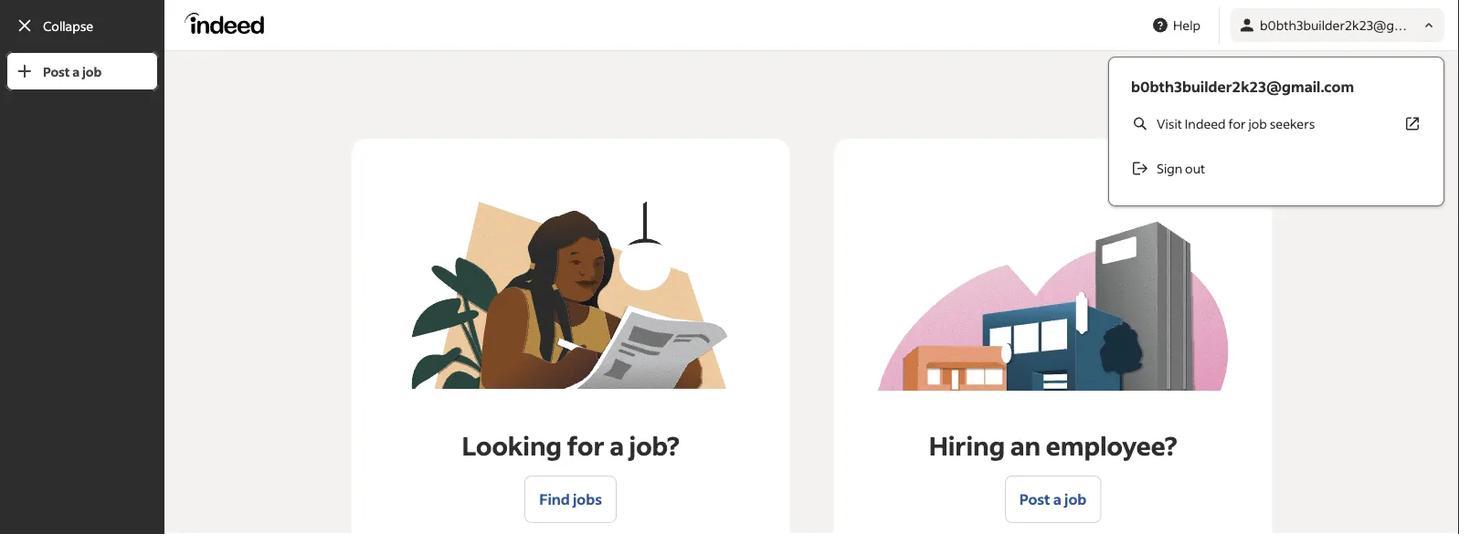 Task type: vqa. For each thing, say whether or not it's contained in the screenshot.
Candidates link
no



Task type: describe. For each thing, give the bounding box(es) containing it.
0 horizontal spatial post a job link
[[5, 51, 159, 91]]

employee?
[[1046, 429, 1177, 462]]

sign
[[1157, 160, 1183, 177]]

out
[[1185, 160, 1205, 177]]

0 vertical spatial a
[[72, 63, 80, 79]]

0 horizontal spatial post a job
[[43, 63, 102, 79]]

0 horizontal spatial post
[[43, 63, 70, 79]]

job inside visit indeed for job seekers link
[[1248, 116, 1267, 132]]

indeed home image
[[185, 12, 272, 34]]

indeed
[[1185, 116, 1226, 132]]

0 vertical spatial for
[[1228, 116, 1246, 132]]

sign out
[[1157, 160, 1205, 177]]

job?
[[629, 429, 679, 462]]

0 vertical spatial job
[[82, 63, 102, 79]]

find jobs link
[[525, 476, 617, 524]]

2 looking for a job? image from the top
[[412, 202, 729, 389]]

collapse button
[[5, 5, 159, 46]]

b0bth3builder2k23@gmail.com heading
[[1131, 76, 1422, 98]]

hiring
[[929, 429, 1005, 462]]

1 horizontal spatial post a job
[[1019, 490, 1087, 509]]

visit
[[1157, 116, 1182, 132]]

1 horizontal spatial post
[[1019, 490, 1050, 509]]

find
[[539, 490, 570, 509]]

b0bth3builder2k23@gmail.com button
[[1231, 8, 1447, 42]]

jobs
[[573, 490, 602, 509]]

collapse
[[43, 17, 93, 34]]



Task type: locate. For each thing, give the bounding box(es) containing it.
a left job?
[[610, 429, 624, 462]]

1 vertical spatial a
[[610, 429, 624, 462]]

0 horizontal spatial a
[[72, 63, 80, 79]]

1 horizontal spatial post a job link
[[1005, 476, 1101, 524]]

post a job link down hiring an employee?
[[1005, 476, 1101, 524]]

1 looking for a job? image from the top
[[412, 183, 730, 407]]

0 horizontal spatial for
[[567, 429, 604, 462]]

post a job link
[[5, 51, 159, 91], [1005, 476, 1101, 524]]

1 horizontal spatial job
[[1064, 490, 1087, 509]]

b0bth3builder2k23@gmail.com inside b0bth3builder2k23@gmail.com popup button
[[1260, 17, 1447, 33]]

help link
[[1144, 8, 1208, 42]]

a down collapse dropdown button
[[72, 63, 80, 79]]

sign out link
[[1124, 150, 1429, 187]]

a down hiring an employee?
[[1053, 490, 1062, 509]]

0 vertical spatial b0bth3builder2k23@gmail.com
[[1260, 17, 1447, 33]]

post down collapse
[[43, 63, 70, 79]]

1 vertical spatial for
[[567, 429, 604, 462]]

1 vertical spatial post a job link
[[1005, 476, 1101, 524]]

2 horizontal spatial job
[[1248, 116, 1267, 132]]

job down hiring an employee?
[[1064, 490, 1087, 509]]

looking
[[462, 429, 562, 462]]

1 vertical spatial post
[[1019, 490, 1050, 509]]

a
[[72, 63, 80, 79], [610, 429, 624, 462], [1053, 490, 1062, 509]]

2 vertical spatial job
[[1064, 490, 1087, 509]]

b0bth3builder2k23@gmail.com inside b0bth3builder2k23@gmail.com heading
[[1131, 77, 1354, 96]]

looking for a job? image
[[412, 183, 730, 407], [412, 202, 729, 389]]

2 vertical spatial a
[[1053, 490, 1062, 509]]

visit indeed for job seekers link
[[1124, 105, 1429, 143]]

post a job
[[43, 63, 102, 79], [1019, 490, 1087, 509]]

find jobs
[[539, 490, 602, 509]]

post down an
[[1019, 490, 1050, 509]]

1 vertical spatial post a job
[[1019, 490, 1087, 509]]

job left seekers
[[1248, 116, 1267, 132]]

hiring an employee? image
[[878, 205, 1228, 407], [878, 222, 1228, 391]]

help
[[1173, 17, 1201, 33]]

b0bth3builder2k23@gmail.com
[[1260, 17, 1447, 33], [1131, 77, 1354, 96]]

job down collapse dropdown button
[[82, 63, 102, 79]]

1 vertical spatial b0bth3builder2k23@gmail.com
[[1131, 77, 1354, 96]]

1 horizontal spatial a
[[610, 429, 624, 462]]

post
[[43, 63, 70, 79], [1019, 490, 1050, 509]]

visit indeed for job seekers
[[1157, 116, 1315, 132]]

job
[[82, 63, 102, 79], [1248, 116, 1267, 132], [1064, 490, 1087, 509]]

for up jobs
[[567, 429, 604, 462]]

2 horizontal spatial a
[[1053, 490, 1062, 509]]

1 horizontal spatial for
[[1228, 116, 1246, 132]]

post a job down collapse
[[43, 63, 102, 79]]

0 vertical spatial post a job
[[43, 63, 102, 79]]

0 horizontal spatial job
[[82, 63, 102, 79]]

for right indeed
[[1228, 116, 1246, 132]]

1 vertical spatial job
[[1248, 116, 1267, 132]]

post a job link down collapse dropdown button
[[5, 51, 159, 91]]

looking for a job?
[[462, 429, 679, 462]]

seekers
[[1270, 116, 1315, 132]]

post a job down hiring an employee?
[[1019, 490, 1087, 509]]

0 vertical spatial post
[[43, 63, 70, 79]]

an
[[1010, 429, 1041, 462]]

for
[[1228, 116, 1246, 132], [567, 429, 604, 462]]

hiring an employee?
[[929, 429, 1177, 462]]

0 vertical spatial post a job link
[[5, 51, 159, 91]]



